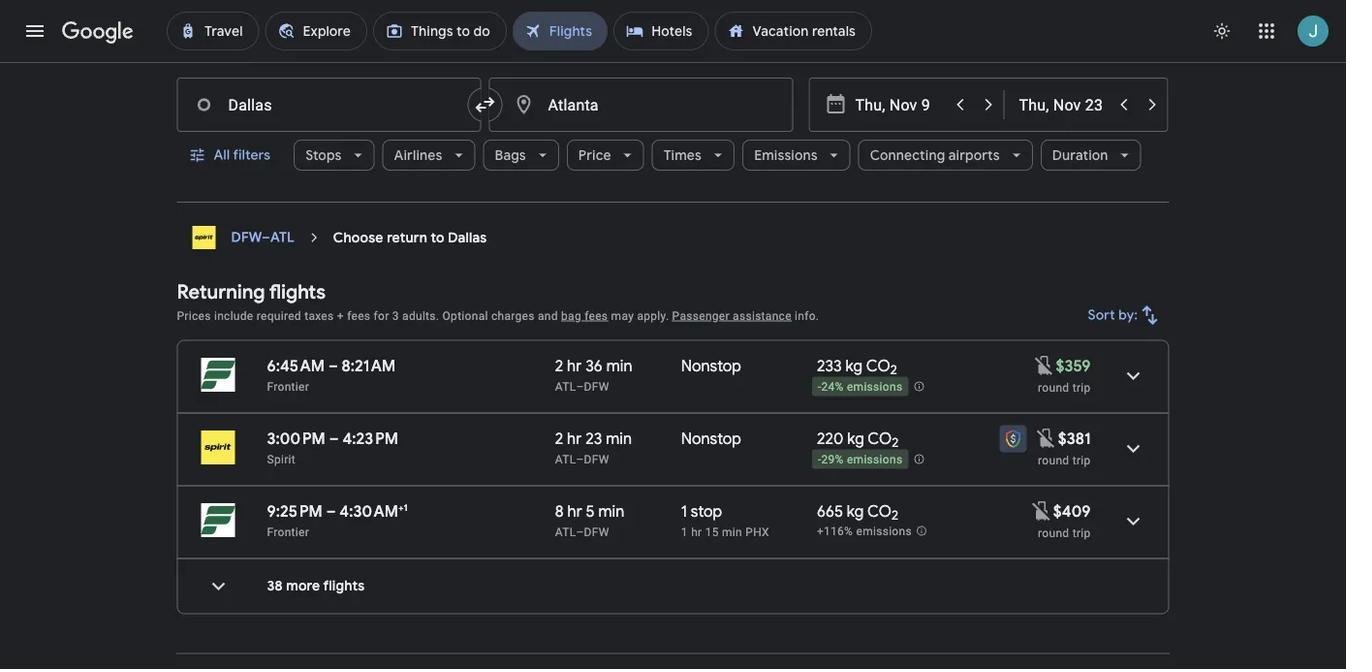 Task type: vqa. For each thing, say whether or not it's contained in the screenshot.
the right 3
yes



Task type: describe. For each thing, give the bounding box(es) containing it.
665
[[817, 502, 844, 522]]

flight details. leaves hartsfield-jackson atlanta international airport at 6:45 am on thursday, november 23 and arrives at dallas/fort worth international airport at 8:21 am on thursday, november 23. image
[[1111, 353, 1157, 400]]

trip for $409
[[1073, 527, 1091, 540]]

$359
[[1057, 356, 1091, 376]]

24%
[[822, 381, 844, 394]]

adults.
[[403, 309, 440, 323]]

1 stop 1 hr 15 min phx
[[682, 502, 770, 539]]

emissions for 220
[[848, 454, 903, 467]]

3 button
[[314, 30, 392, 76]]

round for $409
[[1039, 527, 1070, 540]]

6:45 am
[[267, 356, 325, 376]]

by:
[[1119, 307, 1139, 324]]

duration
[[1053, 147, 1109, 164]]

prices
[[177, 309, 211, 323]]

15
[[706, 526, 719, 539]]

airports
[[949, 147, 1001, 164]]

2 trip from the top
[[1073, 454, 1091, 467]]

leaves hartsfield-jackson atlanta international airport at 3:00 pm on thursday, november 23 and arrives at dallas/fort worth international airport at 4:23 pm on thursday, november 23. element
[[267, 429, 399, 449]]

round trip for $409
[[1039, 527, 1091, 540]]

3 inside 3 popup button
[[349, 45, 357, 61]]

co for 220
[[868, 429, 892, 449]]

airlines
[[394, 147, 443, 164]]

total duration 8 hr 5 min. element
[[555, 502, 682, 525]]

665 kg co 2
[[817, 502, 899, 524]]

sort by:
[[1089, 307, 1139, 324]]

hr for 36
[[567, 356, 582, 376]]

flight details. leaves hartsfield-jackson atlanta international airport at 3:00 pm on thursday, november 23 and arrives at dallas/fort worth international airport at 4:23 pm on thursday, november 23. image
[[1111, 426, 1157, 472]]

prices include required taxes + fees for 3 adults. optional charges and bag fees may apply. passenger assistance
[[177, 309, 792, 323]]

2 inside 2 hr 36 min atl – dfw
[[555, 356, 564, 376]]

1 inside 9:25 pm – 4:30 am + 1
[[404, 502, 408, 514]]

nonstop flight. element for 2 hr 23 min
[[682, 429, 742, 452]]

atl for 8:21 am
[[555, 380, 576, 394]]

min for 2 hr 36 min
[[607, 356, 633, 376]]

main menu image
[[23, 19, 47, 43]]

3 inside returning flights main content
[[393, 309, 399, 323]]

airlines button
[[383, 132, 476, 179]]

2 hr 36 min atl – dfw
[[555, 356, 633, 394]]

Return text field
[[1020, 79, 1109, 131]]

kg for 665
[[847, 502, 865, 522]]

to
[[431, 229, 445, 247]]

trip for $359
[[1073, 381, 1091, 395]]

dfw – atl
[[231, 229, 295, 247]]

returning flights
[[177, 280, 326, 305]]

23
[[586, 429, 603, 449]]

atl up returning flights at left
[[271, 229, 295, 247]]

Departure time: 6:45 AM. text field
[[267, 356, 325, 376]]

– inside 8 hr 5 min atl – dfw
[[576, 526, 584, 539]]

returning
[[177, 280, 265, 305]]

2 inside 2 hr 23 min atl – dfw
[[555, 429, 564, 449]]

co for 665
[[868, 502, 892, 522]]

-29% emissions
[[818, 454, 903, 467]]

bag
[[562, 309, 582, 323]]

+116%
[[817, 525, 854, 539]]

dfw for 8:21 am
[[584, 380, 610, 394]]

layover (1 of 1) is a 1 hr 15 min layover at phoenix sky harbor international airport in phoenix. element
[[682, 525, 808, 540]]

kg for 233
[[846, 356, 863, 376]]

+116% emissions
[[817, 525, 912, 539]]

Departure time: 3:00 PM. text field
[[267, 429, 326, 449]]

passenger assistance button
[[673, 309, 792, 323]]

6:45 am – 8:21 am frontier
[[267, 356, 396, 394]]

Departure text field
[[856, 79, 945, 131]]

this price for this flight doesn't include overhead bin access. if you need a carry-on bag, use the bags filter to update prices. image for $409
[[1031, 500, 1054, 523]]

2 round from the top
[[1039, 454, 1070, 467]]

this price for this flight doesn't include overhead bin access. if you need a carry-on bag, use the bags filter to update prices. image for $359
[[1033, 354, 1057, 377]]

3:00 pm – 4:23 pm spirit
[[267, 429, 399, 466]]

all filters button
[[177, 132, 286, 179]]

Departure time: 9:25 PM. text field
[[267, 502, 323, 522]]

total duration 2 hr 36 min. element
[[555, 356, 682, 379]]

spirit
[[267, 453, 296, 466]]

nonstop for 2 hr 23 min
[[682, 429, 742, 449]]

dfw for 4:30 am
[[584, 526, 610, 539]]

233 kg co 2
[[817, 356, 898, 379]]

381 US dollars text field
[[1059, 429, 1091, 449]]

sort by: button
[[1081, 292, 1170, 339]]

2 frontier from the top
[[267, 526, 309, 539]]

emissions button
[[743, 132, 851, 179]]

swap origin and destination. image
[[474, 94, 497, 117]]

1 fees from the left
[[347, 309, 371, 323]]

2 round trip from the top
[[1039, 454, 1091, 467]]

times button
[[652, 132, 735, 179]]

0 vertical spatial flights
[[269, 280, 326, 305]]

duration button
[[1041, 132, 1142, 179]]

optional
[[443, 309, 488, 323]]

flight details. leaves hartsfield-jackson atlanta international airport at 9:25 pm on thursday, november 23 and arrives at dallas/fort worth international airport at 4:30 am on friday, november 24. image
[[1111, 498, 1157, 545]]

stops button
[[294, 132, 375, 179]]

min for 8 hr 5 min
[[599, 502, 625, 522]]

more
[[286, 578, 320, 595]]

4:23 pm
[[343, 429, 399, 449]]

-24% emissions
[[818, 381, 903, 394]]

returning flights main content
[[177, 219, 1170, 630]]

$409
[[1054, 502, 1091, 522]]

total duration 2 hr 23 min. element
[[555, 429, 682, 452]]

8:21 am
[[342, 356, 396, 376]]

none search field containing all filters
[[177, 30, 1170, 203]]

Arrival time: 4:23 PM. text field
[[343, 429, 399, 449]]

8 hr 5 min atl – dfw
[[555, 502, 625, 539]]

min inside 1 stop 1 hr 15 min phx
[[723, 526, 743, 539]]

phx
[[746, 526, 770, 539]]

8
[[555, 502, 564, 522]]

5
[[586, 502, 595, 522]]

price
[[579, 147, 612, 164]]

– right the 9:25 pm
[[326, 502, 336, 522]]

2 vertical spatial emissions
[[857, 525, 912, 539]]

this price for this flight doesn't include overhead bin access. if you need a carry-on bag, use the bags filter to update prices. image
[[1035, 427, 1059, 450]]

- for 233
[[818, 381, 822, 394]]

stops
[[306, 147, 342, 164]]

– inside 6:45 am – 8:21 am frontier
[[329, 356, 338, 376]]

220
[[817, 429, 844, 449]]

passenger
[[673, 309, 730, 323]]



Task type: locate. For each thing, give the bounding box(es) containing it.
2 - from the top
[[818, 454, 822, 467]]

9:25 pm
[[267, 502, 323, 522]]

2
[[555, 356, 564, 376], [891, 362, 898, 379], [555, 429, 564, 449], [892, 435, 899, 452], [892, 508, 899, 524]]

3 round from the top
[[1039, 527, 1070, 540]]

Arrival time: 4:30 AM on  Friday, November 24. text field
[[340, 502, 408, 522]]

- down 220
[[818, 454, 822, 467]]

1 - from the top
[[818, 381, 822, 394]]

29%
[[822, 454, 844, 467]]

+ inside 9:25 pm – 4:30 am + 1
[[399, 502, 404, 514]]

nonstop flight. element for 2 hr 36 min
[[682, 356, 742, 379]]

leaves hartsfield-jackson atlanta international airport at 9:25 pm on thursday, november 23 and arrives at dallas/fort worth international airport at 4:30 am on friday, november 24. element
[[267, 502, 408, 522]]

dfw down 5
[[584, 526, 610, 539]]

1 vertical spatial flights
[[323, 578, 365, 595]]

may
[[612, 309, 634, 323]]

2 vertical spatial kg
[[847, 502, 865, 522]]

3:00 pm
[[267, 429, 326, 449]]

kg inside '220 kg co 2'
[[848, 429, 865, 449]]

connecting
[[870, 147, 946, 164]]

min
[[607, 356, 633, 376], [606, 429, 632, 449], [599, 502, 625, 522], [723, 526, 743, 539]]

233
[[817, 356, 842, 376]]

round trip down $381
[[1039, 454, 1091, 467]]

$381
[[1059, 429, 1091, 449]]

round trip for $359
[[1039, 381, 1091, 395]]

min right 23
[[606, 429, 632, 449]]

1 vertical spatial round trip
[[1039, 454, 1091, 467]]

dfw inside 2 hr 23 min atl – dfw
[[584, 453, 610, 466]]

hr right "8"
[[568, 502, 583, 522]]

hr inside 1 stop 1 hr 15 min phx
[[692, 526, 703, 539]]

co inside 665 kg co 2
[[868, 502, 892, 522]]

filters
[[233, 147, 271, 164]]

2 nonstop flight. element from the top
[[682, 429, 742, 452]]

flights up required
[[269, 280, 326, 305]]

co for 233
[[867, 356, 891, 376]]

emissions down 665 kg co 2
[[857, 525, 912, 539]]

round trip down $359
[[1039, 381, 1091, 395]]

1 horizontal spatial 3
[[393, 309, 399, 323]]

1 horizontal spatial +
[[399, 502, 404, 514]]

emissions down 233 kg co 2
[[848, 381, 903, 394]]

0 vertical spatial nonstop flight. element
[[682, 356, 742, 379]]

0 vertical spatial round
[[1039, 381, 1070, 395]]

atl for 4:23 pm
[[555, 453, 576, 466]]

dfw inside 2 hr 36 min atl – dfw
[[584, 380, 610, 394]]

round down $409
[[1039, 527, 1070, 540]]

co
[[867, 356, 891, 376], [868, 429, 892, 449], [868, 502, 892, 522]]

hr for 23
[[567, 429, 582, 449]]

atl inside 2 hr 36 min atl – dfw
[[555, 380, 576, 394]]

2 for 2 hr 23 min
[[892, 435, 899, 452]]

dfw for 4:23 pm
[[584, 453, 610, 466]]

co up -29% emissions
[[868, 429, 892, 449]]

price button
[[567, 132, 645, 179]]

0 vertical spatial round trip
[[1039, 381, 1091, 395]]

0 vertical spatial trip
[[1073, 381, 1091, 395]]

bags
[[495, 147, 526, 164]]

min for 2 hr 23 min
[[606, 429, 632, 449]]

1 nonstop from the top
[[682, 356, 742, 376]]

apply.
[[638, 309, 669, 323]]

and
[[538, 309, 558, 323]]

2 vertical spatial round
[[1039, 527, 1070, 540]]

1 right 4:30 am
[[404, 502, 408, 514]]

1 vertical spatial frontier
[[267, 526, 309, 539]]

None field
[[177, 35, 310, 70], [396, 35, 495, 70], [177, 35, 310, 70], [396, 35, 495, 70]]

2 vertical spatial round trip
[[1039, 527, 1091, 540]]

3
[[349, 45, 357, 61], [393, 309, 399, 323]]

2 left 23
[[555, 429, 564, 449]]

2 nonstop from the top
[[682, 429, 742, 449]]

round down this price for this flight doesn't include overhead bin access. if you need a carry-on bag, use the bags filter to update prices. icon
[[1039, 454, 1070, 467]]

0 vertical spatial emissions
[[848, 381, 903, 394]]

flights right more
[[323, 578, 365, 595]]

None text field
[[177, 78, 481, 132], [489, 78, 794, 132], [177, 78, 481, 132], [489, 78, 794, 132]]

1 nonstop flight. element from the top
[[682, 356, 742, 379]]

1 vertical spatial 3
[[393, 309, 399, 323]]

0 vertical spatial 3
[[349, 45, 357, 61]]

2 inside 233 kg co 2
[[891, 362, 898, 379]]

1 vertical spatial -
[[818, 454, 822, 467]]

409 US dollars text field
[[1054, 502, 1091, 522]]

min inside 2 hr 23 min atl – dfw
[[606, 429, 632, 449]]

sort
[[1089, 307, 1116, 324]]

dfw down 36
[[584, 380, 610, 394]]

38
[[267, 578, 283, 595]]

1
[[404, 502, 408, 514], [682, 502, 688, 522], [682, 526, 688, 539]]

0 vertical spatial frontier
[[267, 380, 309, 394]]

round trip down $409
[[1039, 527, 1091, 540]]

round
[[1039, 381, 1070, 395], [1039, 454, 1070, 467], [1039, 527, 1070, 540]]

trip down 409 us dollars text field
[[1073, 527, 1091, 540]]

2 for 8 hr 5 min
[[892, 508, 899, 524]]

– inside 3:00 pm – 4:23 pm spirit
[[329, 429, 339, 449]]

hr inside 8 hr 5 min atl – dfw
[[568, 502, 583, 522]]

2 vertical spatial co
[[868, 502, 892, 522]]

connecting airports button
[[859, 132, 1034, 179]]

for
[[374, 309, 389, 323]]

38 more flights image
[[195, 563, 242, 610]]

3 trip from the top
[[1073, 527, 1091, 540]]

emissions down '220 kg co 2'
[[848, 454, 903, 467]]

emissions
[[755, 147, 818, 164]]

2 fees from the left
[[585, 309, 608, 323]]

round for $359
[[1039, 381, 1070, 395]]

1 vertical spatial round
[[1039, 454, 1070, 467]]

nonstop down passenger
[[682, 356, 742, 376]]

all
[[214, 147, 230, 164]]

nonstop up stop
[[682, 429, 742, 449]]

dfw inside 8 hr 5 min atl – dfw
[[584, 526, 610, 539]]

1 vertical spatial emissions
[[848, 454, 903, 467]]

1 round from the top
[[1039, 381, 1070, 395]]

dfw up returning flights at left
[[231, 229, 262, 247]]

co inside 233 kg co 2
[[867, 356, 891, 376]]

38 more flights
[[267, 578, 365, 595]]

kg
[[846, 356, 863, 376], [848, 429, 865, 449], [847, 502, 865, 522]]

stop
[[691, 502, 723, 522]]

2 inside '220 kg co 2'
[[892, 435, 899, 452]]

atl down the 'total duration 2 hr 36 min.' element
[[555, 380, 576, 394]]

trip down 381 us dollars text field
[[1073, 454, 1091, 467]]

– inside 2 hr 36 min atl – dfw
[[576, 380, 584, 394]]

2 for 2 hr 36 min
[[891, 362, 898, 379]]

kg up the +116% emissions
[[847, 502, 865, 522]]

1 vertical spatial co
[[868, 429, 892, 449]]

1 vertical spatial kg
[[848, 429, 865, 449]]

choose
[[333, 229, 384, 247]]

min right 5
[[599, 502, 625, 522]]

0 vertical spatial -
[[818, 381, 822, 394]]

assistance
[[733, 309, 792, 323]]

atl
[[271, 229, 295, 247], [555, 380, 576, 394], [555, 453, 576, 466], [555, 526, 576, 539]]

hr left 36
[[567, 356, 582, 376]]

required
[[257, 309, 302, 323]]

1 vertical spatial nonstop flight. element
[[682, 429, 742, 452]]

hr for 5
[[568, 502, 583, 522]]

kg inside 665 kg co 2
[[847, 502, 865, 522]]

trip
[[1073, 381, 1091, 395], [1073, 454, 1091, 467], [1073, 527, 1091, 540]]

4:30 am
[[340, 502, 399, 522]]

- down 233
[[818, 381, 822, 394]]

hr left the 15
[[692, 526, 703, 539]]

connecting airports
[[870, 147, 1001, 164]]

– down the 'total duration 2 hr 36 min.' element
[[576, 380, 584, 394]]

1 vertical spatial this price for this flight doesn't include overhead bin access. if you need a carry-on bag, use the bags filter to update prices. image
[[1031, 500, 1054, 523]]

return
[[387, 229, 428, 247]]

2 inside 665 kg co 2
[[892, 508, 899, 524]]

trip down $359 text box
[[1073, 381, 1091, 395]]

1 frontier from the top
[[267, 380, 309, 394]]

1 vertical spatial nonstop
[[682, 429, 742, 449]]

kg up -24% emissions on the right of page
[[846, 356, 863, 376]]

co inside '220 kg co 2'
[[868, 429, 892, 449]]

nonstop for 2 hr 36 min
[[682, 356, 742, 376]]

– down total duration 8 hr 5 min. element
[[576, 526, 584, 539]]

+
[[337, 309, 344, 323], [399, 502, 404, 514]]

atl down "8"
[[555, 526, 576, 539]]

nonstop
[[682, 356, 742, 376], [682, 429, 742, 449]]

atl inside 8 hr 5 min atl – dfw
[[555, 526, 576, 539]]

hr left 23
[[567, 429, 582, 449]]

leaves hartsfield-jackson atlanta international airport at 6:45 am on thursday, november 23 and arrives at dallas/fort worth international airport at 8:21 am on thursday, november 23. element
[[267, 356, 396, 376]]

dallas
[[448, 229, 487, 247]]

kg up -29% emissions
[[848, 429, 865, 449]]

fees
[[347, 309, 371, 323], [585, 309, 608, 323]]

– up returning flights at left
[[262, 229, 271, 247]]

– down the total duration 2 hr 23 min. element
[[576, 453, 584, 466]]

2 left 36
[[555, 356, 564, 376]]

atl inside 2 hr 23 min atl – dfw
[[555, 453, 576, 466]]

1 stop flight. element
[[682, 502, 723, 525]]

choose return to dallas
[[333, 229, 487, 247]]

charges
[[492, 309, 535, 323]]

nonstop flight. element down passenger
[[682, 356, 742, 379]]

1 vertical spatial trip
[[1073, 454, 1091, 467]]

include
[[214, 309, 254, 323]]

hr inside 2 hr 23 min atl – dfw
[[567, 429, 582, 449]]

min inside 2 hr 36 min atl – dfw
[[607, 356, 633, 376]]

None search field
[[177, 30, 1170, 203]]

emissions
[[848, 381, 903, 394], [848, 454, 903, 467], [857, 525, 912, 539]]

– inside 2 hr 23 min atl – dfw
[[576, 453, 584, 466]]

bags button
[[483, 132, 559, 179]]

nonstop flight. element
[[682, 356, 742, 379], [682, 429, 742, 452]]

round trip
[[1039, 381, 1091, 395], [1039, 454, 1091, 467], [1039, 527, 1091, 540]]

1 round trip from the top
[[1039, 381, 1091, 395]]

1 down 1 stop flight. element
[[682, 526, 688, 539]]

359 US dollars text field
[[1057, 356, 1091, 376]]

this price for this flight doesn't include overhead bin access. if you need a carry-on bag, use the bags filter to update prices. image
[[1033, 354, 1057, 377], [1031, 500, 1054, 523]]

flights
[[269, 280, 326, 305], [323, 578, 365, 595]]

– left 8:21 am
[[329, 356, 338, 376]]

Arrival time: 8:21 AM. text field
[[342, 356, 396, 376]]

3 round trip from the top
[[1039, 527, 1091, 540]]

frontier inside 6:45 am – 8:21 am frontier
[[267, 380, 309, 394]]

36
[[586, 356, 603, 376]]

min right 36
[[607, 356, 633, 376]]

nonstop flight. element up stop
[[682, 429, 742, 452]]

hr inside 2 hr 36 min atl – dfw
[[567, 356, 582, 376]]

fees left for
[[347, 309, 371, 323]]

dfw down 23
[[584, 453, 610, 466]]

bag fees button
[[562, 309, 608, 323]]

frontier down "6:45 am" text field
[[267, 380, 309, 394]]

kg inside 233 kg co 2
[[846, 356, 863, 376]]

atl up "8"
[[555, 453, 576, 466]]

fees right bag
[[585, 309, 608, 323]]

co up the +116% emissions
[[868, 502, 892, 522]]

dfw
[[231, 229, 262, 247], [584, 380, 610, 394], [584, 453, 610, 466], [584, 526, 610, 539]]

co up -24% emissions on the right of page
[[867, 356, 891, 376]]

- for 220
[[818, 454, 822, 467]]

kg for 220
[[848, 429, 865, 449]]

min right the 15
[[723, 526, 743, 539]]

-
[[818, 381, 822, 394], [818, 454, 822, 467]]

1 trip from the top
[[1073, 381, 1091, 395]]

220 kg co 2
[[817, 429, 899, 452]]

9:25 pm – 4:30 am + 1
[[267, 502, 408, 522]]

min inside 8 hr 5 min atl – dfw
[[599, 502, 625, 522]]

2 up the +116% emissions
[[892, 508, 899, 524]]

emissions for 233
[[848, 381, 903, 394]]

1 left stop
[[682, 502, 688, 522]]

1 vertical spatial +
[[399, 502, 404, 514]]

1 horizontal spatial fees
[[585, 309, 608, 323]]

2 up -29% emissions
[[892, 435, 899, 452]]

frontier down the 9:25 pm text field
[[267, 526, 309, 539]]

round down $359
[[1039, 381, 1070, 395]]

times
[[664, 147, 702, 164]]

–
[[262, 229, 271, 247], [329, 356, 338, 376], [576, 380, 584, 394], [329, 429, 339, 449], [576, 453, 584, 466], [326, 502, 336, 522], [576, 526, 584, 539]]

0 vertical spatial +
[[337, 309, 344, 323]]

this price for this flight doesn't include overhead bin access. if you need a carry-on bag, use the bags filter to update prices. image up this price for this flight doesn't include overhead bin access. if you need a carry-on bag, use the bags filter to update prices. icon
[[1033, 354, 1057, 377]]

change appearance image
[[1200, 8, 1246, 54]]

– left arrival time: 4:23 pm. text field
[[329, 429, 339, 449]]

0 vertical spatial this price for this flight doesn't include overhead bin access. if you need a carry-on bag, use the bags filter to update prices. image
[[1033, 354, 1057, 377]]

2 vertical spatial trip
[[1073, 527, 1091, 540]]

this price for this flight doesn't include overhead bin access. if you need a carry-on bag, use the bags filter to update prices. image down this price for this flight doesn't include overhead bin access. if you need a carry-on bag, use the bags filter to update prices. icon
[[1031, 500, 1054, 523]]

0 horizontal spatial +
[[337, 309, 344, 323]]

atl for 4:30 am
[[555, 526, 576, 539]]

0 vertical spatial co
[[867, 356, 891, 376]]

2 up -24% emissions on the right of page
[[891, 362, 898, 379]]

0 vertical spatial kg
[[846, 356, 863, 376]]

0 vertical spatial nonstop
[[682, 356, 742, 376]]

hr
[[567, 356, 582, 376], [567, 429, 582, 449], [568, 502, 583, 522], [692, 526, 703, 539]]

0 horizontal spatial fees
[[347, 309, 371, 323]]

taxes
[[305, 309, 334, 323]]

frontier
[[267, 380, 309, 394], [267, 526, 309, 539]]

all filters
[[214, 147, 271, 164]]

0 horizontal spatial 3
[[349, 45, 357, 61]]

2 hr 23 min atl – dfw
[[555, 429, 632, 466]]



